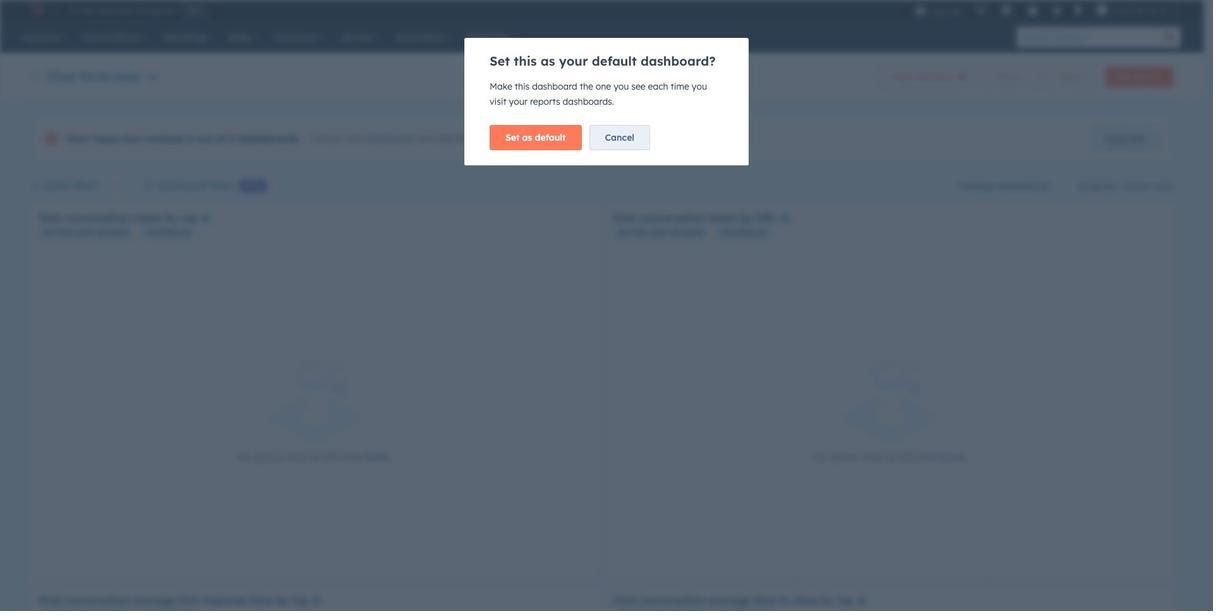 Task type: locate. For each thing, give the bounding box(es) containing it.
chat conversation average time to close by rep element
[[606, 586, 1174, 612]]

jer mill image
[[1096, 4, 1108, 16]]

menu
[[909, 0, 1189, 20]]

Search HubSpot search field
[[1017, 27, 1160, 48]]

banner
[[30, 63, 1174, 87]]

chat conversation average first response time by rep element
[[30, 586, 599, 612]]



Task type: describe. For each thing, give the bounding box(es) containing it.
chat conversation totals by url element
[[606, 203, 1174, 580]]

chat conversation totals by rep element
[[30, 203, 599, 580]]

marketplaces image
[[1001, 6, 1012, 17]]



Task type: vqa. For each thing, say whether or not it's contained in the screenshot.
"Settings" icon
no



